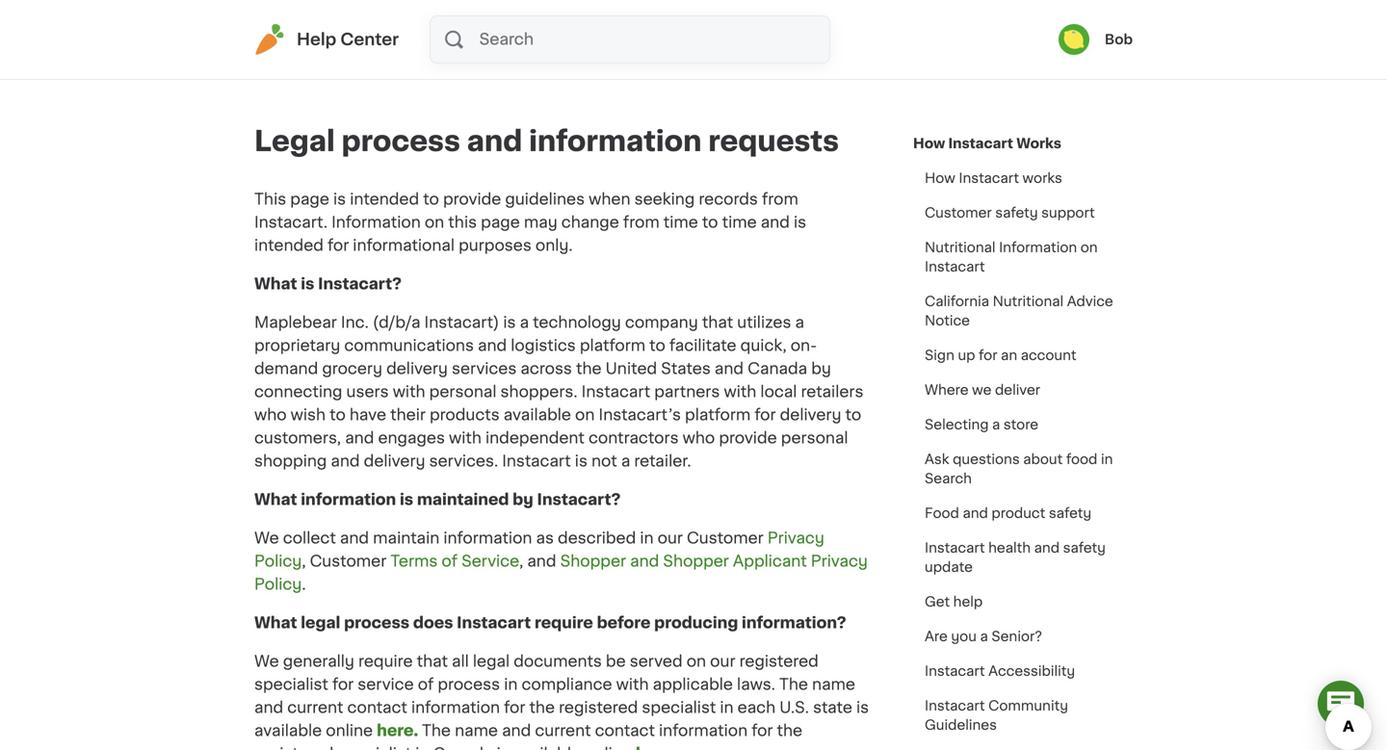 Task type: describe. For each thing, give the bounding box(es) containing it.
how for how instacart works
[[925, 172, 956, 185]]

and inside the "this page is intended to provide guidelines when seeking records from instacart. information on this page may change from time to time and is intended for informational purposes only."
[[761, 215, 790, 230]]

states
[[661, 361, 711, 377]]

selecting a store link
[[914, 408, 1050, 442]]

help center
[[297, 31, 399, 48]]

food
[[1067, 453, 1098, 466]]

1 vertical spatial customer
[[687, 531, 764, 546]]

search
[[925, 472, 972, 486]]

ask questions about food in search link
[[914, 442, 1133, 496]]

a up logistics
[[520, 315, 529, 331]]

0 vertical spatial registered
[[740, 654, 819, 670]]

that inside maplebear inc. (d/b/a instacart) is a technology company that utilizes a proprietary communications and logistics platform to facilitate quick, on- demand grocery delivery services across the united states and canada by connecting users with personal shoppers. instacart partners with local retailers who wish to have their products available on instacart's platform for delivery to customers, and engages with independent contractors who provide personal shopping and delivery services. instacart is not a retailer.
[[702, 315, 734, 331]]

2 vertical spatial delivery
[[364, 454, 425, 469]]

communications
[[344, 338, 474, 354]]

canada inside maplebear inc. (d/b/a instacart) is a technology company that utilizes a proprietary communications and logistics platform to facilitate quick, on- demand grocery delivery services across the united states and canada by connecting users with personal shoppers. instacart partners with local retailers who wish to have their products available on instacart's platform for delivery to customers, and engages with independent contractors who provide personal shopping and delivery services. instacart is not a retailer.
[[748, 361, 808, 377]]

1 vertical spatial page
[[481, 215, 520, 230]]

are you a senior?
[[925, 630, 1043, 644]]

shoppers.
[[501, 385, 578, 400]]

instacart up "all"
[[457, 616, 531, 631]]

in inside ask questions about food in search
[[1101, 453, 1113, 466]]

is up logistics
[[503, 315, 516, 331]]

customers,
[[254, 431, 341, 446]]

contractors
[[589, 431, 679, 446]]

name inside the name and current contact information for the registered specialist in canada is available online
[[455, 724, 498, 739]]

does
[[413, 616, 453, 631]]

when
[[589, 192, 631, 207]]

0 vertical spatial specialist
[[254, 677, 329, 693]]

safety for product
[[1049, 507, 1092, 520]]

require inside we generally require that all legal documents be served on our registered specialist for service of process in compliance with applicable laws. the name and current contact information for the registered specialist in each u.s. state is available online
[[359, 654, 413, 670]]

current inside the name and current contact information for the registered specialist in canada is available online
[[535, 724, 591, 739]]

help
[[297, 31, 337, 48]]

1 vertical spatial delivery
[[780, 408, 842, 423]]

2 shopper from the left
[[663, 554, 729, 570]]

for inside maplebear inc. (d/b/a instacart) is a technology company that utilizes a proprietary communications and logistics platform to facilitate quick, on- demand grocery delivery services across the united states and canada by connecting users with personal shoppers. instacart partners with local retailers who wish to have their products available on instacart's platform for delivery to customers, and engages with independent contractors who provide personal shopping and delivery services. instacart is not a retailer.
[[755, 408, 776, 423]]

food and product safety link
[[914, 496, 1104, 531]]

privacy inside shopper and shopper applicant privacy policy
[[811, 554, 868, 570]]

0 horizontal spatial who
[[254, 408, 287, 423]]

1 time from the left
[[664, 215, 698, 230]]

a right not
[[621, 454, 631, 469]]

product
[[992, 507, 1046, 520]]

is right this
[[333, 192, 346, 207]]

policy inside privacy policy
[[254, 554, 302, 570]]

terms of service link
[[391, 554, 519, 570]]

independent
[[486, 431, 585, 446]]

the inside the name and current contact information for the registered specialist in canada is available online
[[422, 724, 451, 739]]

with down products
[[449, 431, 482, 446]]

to up informational
[[423, 192, 439, 207]]

engages
[[378, 431, 445, 446]]

laws.
[[737, 677, 776, 693]]

how instacart works link
[[914, 161, 1074, 196]]

their
[[390, 408, 426, 423]]

guidelines
[[925, 719, 997, 732]]

works
[[1023, 172, 1063, 185]]

policy inside shopper and shopper applicant privacy policy
[[254, 577, 302, 593]]

privacy policy link
[[254, 531, 825, 570]]

for inside the name and current contact information for the registered specialist in canada is available online
[[752, 724, 773, 739]]

get help link
[[914, 585, 995, 620]]

ask
[[925, 453, 950, 466]]

notice
[[925, 314, 970, 328]]

and inside shopper and shopper applicant privacy policy
[[630, 554, 659, 570]]

have
[[350, 408, 386, 423]]

to right wish
[[330, 408, 346, 423]]

instacart down independent
[[502, 454, 571, 469]]

for down the generally
[[332, 677, 354, 693]]

what legal process does instacart require before producing information?
[[254, 616, 847, 631]]

instacart inside nutritional information on instacart
[[925, 260, 985, 274]]

seeking
[[635, 192, 695, 207]]

logistics
[[511, 338, 576, 354]]

is inside we generally require that all legal documents be served on our registered specialist for service of process in compliance with applicable laws. the name and current contact information for the registered specialist in each u.s. state is available online
[[857, 701, 869, 716]]

works
[[1017, 137, 1062, 150]]

0 vertical spatial our
[[658, 531, 683, 546]]

available inside maplebear inc. (d/b/a instacart) is a technology company that utilizes a proprietary communications and logistics platform to facilitate quick, on- demand grocery delivery services across the united states and canada by connecting users with personal shoppers. instacart partners with local retailers who wish to have their products available on instacart's platform for delivery to customers, and engages with independent contractors who provide personal shopping and delivery services. instacart is not a retailer.
[[504, 408, 571, 423]]

california nutritional advice notice
[[925, 295, 1114, 328]]

information inside the name and current contact information for the registered specialist in canada is available online
[[659, 724, 748, 739]]

1 vertical spatial instacart?
[[537, 492, 621, 508]]

1 horizontal spatial personal
[[781, 431, 849, 446]]

what information is maintained by instacart?
[[254, 492, 621, 508]]

where
[[925, 384, 969, 397]]

technology
[[533, 315, 621, 331]]

get help
[[925, 596, 983, 609]]

instacart down united
[[582, 385, 651, 400]]

here. link
[[377, 724, 422, 739]]

instacart inside how instacart works link
[[959, 172, 1020, 185]]

instacart health and safety update
[[925, 542, 1106, 574]]

retailers
[[801, 385, 864, 400]]

not
[[592, 454, 617, 469]]

sign up for an account link
[[914, 338, 1088, 373]]

instacart health and safety update link
[[914, 531, 1133, 585]]

sign
[[925, 349, 955, 362]]

is up maplebear
[[301, 277, 315, 292]]

instacart community guidelines
[[925, 700, 1069, 732]]

united
[[606, 361, 657, 377]]

state
[[813, 701, 853, 716]]

available inside we generally require that all legal documents be served on our registered specialist for service of process in compliance with applicable laws. the name and current contact information for the registered specialist in each u.s. state is available online
[[254, 724, 322, 739]]

1 , from the left
[[302, 554, 306, 570]]

2 horizontal spatial specialist
[[642, 701, 716, 716]]

in left the each
[[720, 701, 734, 716]]

we
[[972, 384, 992, 397]]

0 horizontal spatial instacart?
[[318, 277, 402, 292]]

0 horizontal spatial platform
[[580, 338, 646, 354]]

to down 'company'
[[650, 338, 666, 354]]

a right the you
[[981, 630, 988, 644]]

local
[[761, 385, 797, 400]]

service
[[462, 554, 519, 570]]

information inside nutritional information on instacart
[[999, 241, 1078, 254]]

maplebear
[[254, 315, 337, 331]]

instacart inside instacart accessibility link
[[925, 665, 985, 678]]

only.
[[536, 238, 573, 253]]

for left an
[[979, 349, 998, 362]]

center
[[341, 31, 399, 48]]

provide inside the "this page is intended to provide guidelines when seeking records from instacart. information on this page may change from time to time and is intended for informational purposes only."
[[443, 192, 501, 207]]

advice
[[1067, 295, 1114, 308]]

utilizes
[[737, 315, 792, 331]]

on inside we generally require that all legal documents be served on our registered specialist for service of process in compliance with applicable laws. the name and current contact information for the registered specialist in each u.s. state is available online
[[687, 654, 706, 670]]

0 vertical spatial require
[[535, 616, 593, 631]]

2 time from the left
[[722, 215, 757, 230]]

information up collect
[[301, 492, 396, 508]]

served
[[630, 654, 683, 670]]

we generally require that all legal documents be served on our registered specialist for service of process in compliance with applicable laws. the name and current contact information for the registered specialist in each u.s. state is available online
[[254, 654, 869, 739]]

online inside we generally require that all legal documents be served on our registered specialist for service of process in compliance with applicable laws. the name and current contact information for the registered specialist in each u.s. state is available online
[[326, 724, 373, 739]]

on inside maplebear inc. (d/b/a instacart) is a technology company that utilizes a proprietary communications and logistics platform to facilitate quick, on- demand grocery delivery services across the united states and canada by connecting users with personal shoppers. instacart partners with local retailers who wish to have their products available on instacart's platform for delivery to customers, and engages with independent contractors who provide personal shopping and delivery services. instacart is not a retailer.
[[575, 408, 595, 423]]

the inside maplebear inc. (d/b/a instacart) is a technology company that utilizes a proprietary communications and logistics platform to facilitate quick, on- demand grocery delivery services across the united states and canada by connecting users with personal shoppers. instacart partners with local retailers who wish to have their products available on instacart's platform for delivery to customers, and engages with independent contractors who provide personal shopping and delivery services. instacart is not a retailer.
[[576, 361, 602, 377]]

0 vertical spatial delivery
[[386, 361, 448, 377]]

legal
[[254, 128, 335, 155]]

instacart image
[[254, 24, 285, 55]]

by inside maplebear inc. (d/b/a instacart) is a technology company that utilizes a proprietary communications and logistics platform to facilitate quick, on- demand grocery delivery services across the united states and canada by connecting users with personal shoppers. instacart partners with local retailers who wish to have their products available on instacart's platform for delivery to customers, and engages with independent contractors who provide personal shopping and delivery services. instacart is not a retailer.
[[812, 361, 832, 377]]

for inside the "this page is intended to provide guidelines when seeking records from instacart. information on this page may change from time to time and is intended for informational purposes only."
[[328, 238, 349, 253]]

deliver
[[995, 384, 1041, 397]]

selecting
[[925, 418, 989, 432]]

demand
[[254, 361, 318, 377]]

are you a senior? link
[[914, 620, 1054, 654]]

how instacart works link
[[914, 126, 1062, 161]]

1 horizontal spatial of
[[442, 554, 458, 570]]

instacart inside instacart community guidelines
[[925, 700, 985, 713]]

1 vertical spatial from
[[623, 215, 660, 230]]

how instacart works
[[925, 172, 1063, 185]]

instacart community guidelines link
[[914, 689, 1133, 743]]

2 vertical spatial customer
[[310, 554, 387, 570]]

questions
[[953, 453, 1020, 466]]

on inside nutritional information on instacart
[[1081, 241, 1098, 254]]

with up their
[[393, 385, 426, 400]]

1 horizontal spatial registered
[[559, 701, 638, 716]]

(d/b/a
[[373, 315, 421, 331]]

is left not
[[575, 454, 588, 469]]

how instacart works
[[914, 137, 1062, 150]]

partners
[[655, 385, 720, 400]]

california nutritional advice notice link
[[914, 284, 1133, 338]]

our inside we generally require that all legal documents be served on our registered specialist for service of process in compliance with applicable laws. the name and current contact information for the registered specialist in each u.s. state is available online
[[710, 654, 736, 670]]

here.
[[377, 724, 422, 739]]

community
[[989, 700, 1069, 713]]

for up the name and current contact information for the registered specialist in canada is available online
[[504, 701, 526, 716]]



Task type: locate. For each thing, give the bounding box(es) containing it.
name up 'state'
[[812, 677, 856, 693]]

0 vertical spatial the
[[780, 677, 808, 693]]

specialist inside the name and current contact information for the registered specialist in canada is available online
[[338, 747, 412, 751]]

health
[[989, 542, 1031, 555]]

0 horizontal spatial personal
[[429, 385, 497, 400]]

the inside the name and current contact information for the registered specialist in canada is available online
[[777, 724, 803, 739]]

available down the generally
[[254, 724, 322, 739]]

sign up for an account
[[925, 349, 1077, 362]]

shopper and shopper applicant privacy policy link
[[254, 554, 868, 593]]

retailer.
[[634, 454, 692, 469]]

selecting a store
[[925, 418, 1039, 432]]

how down how instacart works link
[[925, 172, 956, 185]]

in
[[1101, 453, 1113, 466], [640, 531, 654, 546], [504, 677, 518, 693], [720, 701, 734, 716], [416, 747, 429, 751]]

is down we generally require that all legal documents be served on our registered specialist for service of process in compliance with applicable laws. the name and current contact information for the registered specialist in each u.s. state is available online
[[497, 747, 510, 751]]

with
[[393, 385, 426, 400], [724, 385, 757, 400], [449, 431, 482, 446], [616, 677, 649, 693]]

maintain
[[373, 531, 440, 546]]

what is instacart?
[[254, 277, 402, 292]]

2 vertical spatial registered
[[254, 747, 334, 751]]

1 horizontal spatial name
[[812, 677, 856, 693]]

nutritional down the nutritional information on instacart link
[[993, 295, 1064, 308]]

information inside we generally require that all legal documents be served on our registered specialist for service of process in compliance with applicable laws. the name and current contact information for the registered specialist in each u.s. state is available online
[[411, 701, 500, 716]]

0 horizontal spatial that
[[417, 654, 448, 670]]

for down local
[[755, 408, 776, 423]]

maplebear inc. (d/b/a instacart) is a technology company that utilizes a proprietary communications and logistics platform to facilitate quick, on- demand grocery delivery services across the united states and canada by connecting users with personal shoppers. instacart partners with local retailers who wish to have their products available on instacart's platform for delivery to customers, and engages with independent contractors who provide personal shopping and delivery services. instacart is not a retailer.
[[254, 315, 864, 469]]

nutritional
[[925, 241, 996, 254], [993, 295, 1064, 308]]

0 horizontal spatial the
[[422, 724, 451, 739]]

0 vertical spatial legal
[[301, 616, 340, 631]]

information?
[[742, 616, 847, 631]]

the inside we generally require that all legal documents be served on our registered specialist for service of process in compliance with applicable laws. the name and current contact information for the registered specialist in each u.s. state is available online
[[529, 701, 555, 716]]

2 what from the top
[[254, 492, 297, 508]]

canada down "all"
[[433, 747, 493, 751]]

0 vertical spatial how
[[914, 137, 946, 150]]

2 policy from the top
[[254, 577, 302, 593]]

1 horizontal spatial ,
[[519, 554, 524, 570]]

2 , from the left
[[519, 554, 524, 570]]

to down records
[[702, 215, 718, 230]]

2 vertical spatial specialist
[[338, 747, 412, 751]]

instacart up update
[[925, 542, 985, 555]]

across
[[521, 361, 572, 377]]

1 shopper from the left
[[560, 554, 626, 570]]

a up on-
[[796, 315, 805, 331]]

connecting
[[254, 385, 343, 400]]

0 horizontal spatial registered
[[254, 747, 334, 751]]

to down the retailers at the right
[[846, 408, 862, 423]]

instacart up how instacart works link
[[949, 137, 1014, 150]]

0 vertical spatial information
[[332, 215, 421, 230]]

on up applicable
[[687, 654, 706, 670]]

the name and current contact information for the registered specialist in canada is available online
[[254, 724, 803, 751]]

information up the when
[[529, 128, 702, 155]]

delivery down communications
[[386, 361, 448, 377]]

legal inside we generally require that all legal documents be served on our registered specialist for service of process in compliance with applicable laws. the name and current contact information for the registered specialist in each u.s. state is available online
[[473, 654, 510, 670]]

we for we collect and maintain information as described in our customer
[[254, 531, 279, 546]]

instacart down the you
[[925, 665, 985, 678]]

0 vertical spatial nutritional
[[925, 241, 996, 254]]

0 vertical spatial policy
[[254, 554, 302, 570]]

of right service
[[418, 677, 434, 693]]

safety down how instacart works link
[[996, 206, 1038, 220]]

collect
[[283, 531, 336, 546]]

user avatar image
[[1059, 24, 1090, 55]]

instacart inside instacart health and safety update
[[925, 542, 985, 555]]

1 vertical spatial require
[[359, 654, 413, 670]]

information inside the "this page is intended to provide guidelines when seeking records from instacart. information on this page may change from time to time and is intended for informational purposes only."
[[332, 215, 421, 230]]

from
[[762, 192, 799, 207], [623, 215, 660, 230]]

1 vertical spatial online
[[585, 747, 632, 751]]

of
[[442, 554, 458, 570], [418, 677, 434, 693]]

the right across
[[576, 361, 602, 377]]

is inside the name and current contact information for the registered specialist in canada is available online
[[497, 747, 510, 751]]

0 vertical spatial instacart?
[[318, 277, 402, 292]]

in right food
[[1101, 453, 1113, 466]]

facilitate
[[670, 338, 737, 354]]

maintained
[[417, 492, 509, 508]]

california
[[925, 295, 990, 308]]

on-
[[791, 338, 817, 354]]

intended down instacart.
[[254, 238, 324, 253]]

2 horizontal spatial registered
[[740, 654, 819, 670]]

available down shoppers.
[[504, 408, 571, 423]]

0 horizontal spatial of
[[418, 677, 434, 693]]

get
[[925, 596, 950, 609]]

wish
[[291, 408, 326, 423]]

registered down the generally
[[254, 747, 334, 751]]

be
[[606, 654, 626, 670]]

process inside we generally require that all legal documents be served on our registered specialist for service of process in compliance with applicable laws. the name and current contact information for the registered specialist in each u.s. state is available online
[[438, 677, 500, 693]]

nutritional inside nutritional information on instacart
[[925, 241, 996, 254]]

information down "customer safety support"
[[999, 241, 1078, 254]]

privacy policy
[[254, 531, 825, 570]]

products
[[430, 408, 500, 423]]

and inside instacart health and safety update
[[1035, 542, 1060, 555]]

and inside we generally require that all legal documents be served on our registered specialist for service of process in compliance with applicable laws. the name and current contact information for the registered specialist in each u.s. state is available online
[[254, 701, 283, 716]]

delivery down engages
[[364, 454, 425, 469]]

instacart up california
[[925, 260, 985, 274]]

0 horizontal spatial shopper
[[560, 554, 626, 570]]

before
[[597, 616, 651, 631]]

our up applicable
[[710, 654, 736, 670]]

privacy up applicant
[[768, 531, 825, 546]]

services.
[[429, 454, 498, 469]]

0 vertical spatial platform
[[580, 338, 646, 354]]

privacy right applicant
[[811, 554, 868, 570]]

generally
[[283, 654, 355, 670]]

up
[[958, 349, 976, 362]]

0 horizontal spatial name
[[455, 724, 498, 739]]

how
[[914, 137, 946, 150], [925, 172, 956, 185]]

contact inside we generally require that all legal documents be served on our registered specialist for service of process in compliance with applicable laws. the name and current contact information for the registered specialist in each u.s. state is available online
[[347, 701, 408, 716]]

0 vertical spatial of
[[442, 554, 458, 570]]

available
[[504, 408, 571, 423], [254, 724, 322, 739], [513, 747, 581, 751]]

and inside the name and current contact information for the registered specialist in canada is available online
[[502, 724, 531, 739]]

2 vertical spatial process
[[438, 677, 500, 693]]

from right records
[[762, 192, 799, 207]]

0 vertical spatial process
[[342, 128, 461, 155]]

on inside the "this page is intended to provide guidelines when seeking records from instacart. information on this page may change from time to time and is intended for informational purposes only."
[[425, 215, 444, 230]]

available inside the name and current contact information for the registered specialist in canada is available online
[[513, 747, 581, 751]]

policy up .
[[254, 554, 302, 570]]

1 vertical spatial of
[[418, 677, 434, 693]]

this
[[254, 192, 286, 207]]

, down we collect and maintain information as described in our customer
[[519, 554, 524, 570]]

documents
[[514, 654, 602, 670]]

change
[[562, 215, 619, 230]]

privacy
[[768, 531, 825, 546], [811, 554, 868, 570]]

1 vertical spatial what
[[254, 492, 297, 508]]

as
[[536, 531, 554, 546]]

registered down compliance
[[559, 701, 638, 716]]

1 what from the top
[[254, 277, 297, 292]]

that up facilitate
[[702, 315, 734, 331]]

2 vertical spatial what
[[254, 616, 297, 631]]

1 horizontal spatial intended
[[350, 192, 419, 207]]

grocery
[[322, 361, 383, 377]]

senior?
[[992, 630, 1043, 644]]

0 vertical spatial personal
[[429, 385, 497, 400]]

provide up this at top left
[[443, 192, 501, 207]]

2 vertical spatial safety
[[1064, 542, 1106, 555]]

the inside we generally require that all legal documents be served on our registered specialist for service of process in compliance with applicable laws. the name and current contact information for the registered specialist in each u.s. state is available online
[[780, 677, 808, 693]]

0 vertical spatial page
[[290, 192, 330, 207]]

customer safety support
[[925, 206, 1095, 220]]

who up retailer.
[[683, 431, 715, 446]]

1 horizontal spatial platform
[[685, 408, 751, 423]]

0 horizontal spatial specialist
[[254, 677, 329, 693]]

in down here. 'link'
[[416, 747, 429, 751]]

1 vertical spatial current
[[535, 724, 591, 739]]

online inside the name and current contact information for the registered specialist in canada is available online
[[585, 747, 632, 751]]

intended up informational
[[350, 192, 419, 207]]

1 horizontal spatial current
[[535, 724, 591, 739]]

canada inside the name and current contact information for the registered specialist in canada is available online
[[433, 747, 493, 751]]

1 horizontal spatial the
[[576, 361, 602, 377]]

how for how instacart works
[[914, 137, 946, 150]]

this page is intended to provide guidelines when seeking records from instacart. information on this page may change from time to time and is intended for informational purposes only.
[[254, 192, 807, 253]]

1 vertical spatial the
[[422, 724, 451, 739]]

1 vertical spatial how
[[925, 172, 956, 185]]

, customer terms of service , and
[[302, 554, 560, 570]]

safety for and
[[1064, 542, 1106, 555]]

0 horizontal spatial information
[[332, 215, 421, 230]]

accessibility
[[989, 665, 1076, 678]]

1 horizontal spatial instacart?
[[537, 492, 621, 508]]

0 vertical spatial intended
[[350, 192, 419, 207]]

about
[[1024, 453, 1063, 466]]

1 horizontal spatial page
[[481, 215, 520, 230]]

2 we from the top
[[254, 654, 279, 670]]

require up documents
[[535, 616, 593, 631]]

1 vertical spatial available
[[254, 724, 322, 739]]

0 horizontal spatial our
[[658, 531, 683, 546]]

1 horizontal spatial time
[[722, 215, 757, 230]]

1 horizontal spatial legal
[[473, 654, 510, 670]]

1 vertical spatial name
[[455, 724, 498, 739]]

nutritional up california
[[925, 241, 996, 254]]

1 horizontal spatial shopper
[[663, 554, 729, 570]]

instacart inside how instacart works link
[[949, 137, 1014, 150]]

for down the each
[[752, 724, 773, 739]]

bob
[[1105, 33, 1133, 46]]

time down seeking
[[664, 215, 698, 230]]

we left the generally
[[254, 654, 279, 670]]

0 horizontal spatial require
[[359, 654, 413, 670]]

1 vertical spatial intended
[[254, 238, 324, 253]]

current inside we generally require that all legal documents be served on our registered specialist for service of process in compliance with applicable laws. the name and current contact information for the registered specialist in each u.s. state is available online
[[287, 701, 344, 716]]

1 horizontal spatial the
[[780, 677, 808, 693]]

customer
[[925, 206, 992, 220], [687, 531, 764, 546], [310, 554, 387, 570]]

customer down how instacart works link
[[925, 206, 992, 220]]

1 vertical spatial by
[[513, 492, 534, 508]]

0 vertical spatial canada
[[748, 361, 808, 377]]

described
[[558, 531, 636, 546]]

instacart)
[[425, 315, 499, 331]]

1 vertical spatial nutritional
[[993, 295, 1064, 308]]

1 vertical spatial our
[[710, 654, 736, 670]]

with left local
[[724, 385, 757, 400]]

from down seeking
[[623, 215, 660, 230]]

our right "described"
[[658, 531, 683, 546]]

by up the retailers at the right
[[812, 361, 832, 377]]

0 vertical spatial from
[[762, 192, 799, 207]]

help
[[954, 596, 983, 609]]

1 vertical spatial contact
[[595, 724, 655, 739]]

0 horizontal spatial intended
[[254, 238, 324, 253]]

shopper up producing
[[663, 554, 729, 570]]

how up how instacart works link
[[914, 137, 946, 150]]

bob link
[[1059, 24, 1133, 55]]

information up service
[[444, 531, 532, 546]]

proprietary
[[254, 338, 340, 354]]

legal up the generally
[[301, 616, 340, 631]]

safety inside instacart health and safety update
[[1064, 542, 1106, 555]]

0 horizontal spatial from
[[623, 215, 660, 230]]

0 vertical spatial privacy
[[768, 531, 825, 546]]

what for what legal process does instacart require before producing information?
[[254, 616, 297, 631]]

purposes
[[459, 238, 532, 253]]

the up the name and current contact information for the registered specialist in canada is available online
[[529, 701, 555, 716]]

1 horizontal spatial who
[[683, 431, 715, 446]]

for up the "what is instacart?"
[[328, 238, 349, 253]]

personal up products
[[429, 385, 497, 400]]

who up customers,
[[254, 408, 287, 423]]

with down "be"
[[616, 677, 649, 693]]

require
[[535, 616, 593, 631], [359, 654, 413, 670]]

legal right "all"
[[473, 654, 510, 670]]

0 vertical spatial that
[[702, 315, 734, 331]]

may
[[524, 215, 558, 230]]

0 vertical spatial current
[[287, 701, 344, 716]]

0 vertical spatial by
[[812, 361, 832, 377]]

is down the requests
[[794, 215, 807, 230]]

information up informational
[[332, 215, 421, 230]]

shopper down "described"
[[560, 554, 626, 570]]

1 vertical spatial we
[[254, 654, 279, 670]]

all
[[452, 654, 469, 670]]

records
[[699, 192, 758, 207]]

1 horizontal spatial require
[[535, 616, 593, 631]]

0 vertical spatial safety
[[996, 206, 1038, 220]]

registered inside the name and current contact information for the registered specialist in canada is available online
[[254, 747, 334, 751]]

1 horizontal spatial our
[[710, 654, 736, 670]]

page up purposes
[[481, 215, 520, 230]]

that left "all"
[[417, 654, 448, 670]]

we for we generally require that all legal documents be served on our registered specialist for service of process in compliance with applicable laws. the name and current contact information for the registered specialist in each u.s. state is available online
[[254, 654, 279, 670]]

by
[[812, 361, 832, 377], [513, 492, 534, 508]]

specialist down the generally
[[254, 677, 329, 693]]

available down we generally require that all legal documents be served on our registered specialist for service of process in compliance with applicable laws. the name and current contact information for the registered specialist in each u.s. state is available online
[[513, 747, 581, 751]]

1 we from the top
[[254, 531, 279, 546]]

personal
[[429, 385, 497, 400], [781, 431, 849, 446]]

Search search field
[[478, 16, 830, 63]]

provide inside maplebear inc. (d/b/a instacart) is a technology company that utilizes a proprietary communications and logistics platform to facilitate quick, on- demand grocery delivery services across the united states and canada by connecting users with personal shoppers. instacart partners with local retailers who wish to have their products available on instacart's platform for delivery to customers, and engages with independent contractors who provide personal shopping and delivery services. instacart is not a retailer.
[[719, 431, 777, 446]]

store
[[1004, 418, 1039, 432]]

legal
[[301, 616, 340, 631], [473, 654, 510, 670]]

customer inside customer safety support link
[[925, 206, 992, 220]]

contact inside the name and current contact information for the registered specialist in canada is available online
[[595, 724, 655, 739]]

is up maintain
[[400, 492, 414, 508]]

1 vertical spatial platform
[[685, 408, 751, 423]]

specialist down here.
[[338, 747, 412, 751]]

0 horizontal spatial time
[[664, 215, 698, 230]]

what for what is instacart?
[[254, 277, 297, 292]]

name inside we generally require that all legal documents be served on our registered specialist for service of process in compliance with applicable laws. the name and current contact information for the registered specialist in each u.s. state is available online
[[812, 677, 856, 693]]

time down records
[[722, 215, 757, 230]]

, up .
[[302, 554, 306, 570]]

1 vertical spatial who
[[683, 431, 715, 446]]

current
[[287, 701, 344, 716], [535, 724, 591, 739]]

informational
[[353, 238, 455, 253]]

we
[[254, 531, 279, 546], [254, 654, 279, 670]]

0 vertical spatial online
[[326, 724, 373, 739]]

each
[[738, 701, 776, 716]]

1 horizontal spatial by
[[812, 361, 832, 377]]

2 horizontal spatial the
[[777, 724, 803, 739]]

what for what information is maintained by instacart?
[[254, 492, 297, 508]]

we left collect
[[254, 531, 279, 546]]

policy down collect
[[254, 577, 302, 593]]

where we deliver link
[[914, 373, 1052, 408]]

of inside we generally require that all legal documents be served on our registered specialist for service of process in compliance with applicable laws. the name and current contact information for the registered specialist in each u.s. state is available online
[[418, 677, 434, 693]]

we inside we generally require that all legal documents be served on our registered specialist for service of process in compliance with applicable laws. the name and current contact information for the registered specialist in each u.s. state is available online
[[254, 654, 279, 670]]

1 vertical spatial legal
[[473, 654, 510, 670]]

in inside the name and current contact information for the registered specialist in canada is available online
[[416, 747, 429, 751]]

compliance
[[522, 677, 612, 693]]

in right "described"
[[640, 531, 654, 546]]

instacart down how instacart works link
[[959, 172, 1020, 185]]

shopping
[[254, 454, 327, 469]]

0 vertical spatial customer
[[925, 206, 992, 220]]

1 policy from the top
[[254, 554, 302, 570]]

you
[[951, 630, 977, 644]]

what up the generally
[[254, 616, 297, 631]]

registered
[[740, 654, 819, 670], [559, 701, 638, 716], [254, 747, 334, 751]]

support
[[1042, 206, 1095, 220]]

1 horizontal spatial contact
[[595, 724, 655, 739]]

1 horizontal spatial online
[[585, 747, 632, 751]]

nutritional inside california nutritional advice notice
[[993, 295, 1064, 308]]

0 horizontal spatial online
[[326, 724, 373, 739]]

1 horizontal spatial customer
[[687, 531, 764, 546]]

0 horizontal spatial page
[[290, 192, 330, 207]]

1 horizontal spatial from
[[762, 192, 799, 207]]

platform down partners
[[685, 408, 751, 423]]

ask questions about food in search
[[925, 453, 1113, 486]]

0 horizontal spatial legal
[[301, 616, 340, 631]]

with inside we generally require that all legal documents be served on our registered specialist for service of process in compliance with applicable laws. the name and current contact information for the registered specialist in each u.s. state is available online
[[616, 677, 649, 693]]

that inside we generally require that all legal documents be served on our registered specialist for service of process in compliance with applicable laws. the name and current contact information for the registered specialist in each u.s. state is available online
[[417, 654, 448, 670]]

delivery down the retailers at the right
[[780, 408, 842, 423]]

1 horizontal spatial specialist
[[338, 747, 412, 751]]

page up instacart.
[[290, 192, 330, 207]]

privacy inside privacy policy
[[768, 531, 825, 546]]

u.s.
[[780, 701, 809, 716]]

in down documents
[[504, 677, 518, 693]]

update
[[925, 561, 973, 574]]

information
[[529, 128, 702, 155], [301, 492, 396, 508], [444, 531, 532, 546], [411, 701, 500, 716], [659, 724, 748, 739]]

0 horizontal spatial ,
[[302, 554, 306, 570]]

provide
[[443, 192, 501, 207], [719, 431, 777, 446]]

a left "store"
[[993, 418, 1001, 432]]

provide down local
[[719, 431, 777, 446]]

time
[[664, 215, 698, 230], [722, 215, 757, 230]]

what up maplebear
[[254, 277, 297, 292]]

3 what from the top
[[254, 616, 297, 631]]

on left this at top left
[[425, 215, 444, 230]]

instacart up guidelines
[[925, 700, 985, 713]]

safety
[[996, 206, 1038, 220], [1049, 507, 1092, 520], [1064, 542, 1106, 555]]

2 vertical spatial the
[[777, 724, 803, 739]]

require up service
[[359, 654, 413, 670]]

1 vertical spatial process
[[344, 616, 410, 631]]

current down compliance
[[535, 724, 591, 739]]

online left here. 'link'
[[326, 724, 373, 739]]



Task type: vqa. For each thing, say whether or not it's contained in the screenshot.
it
no



